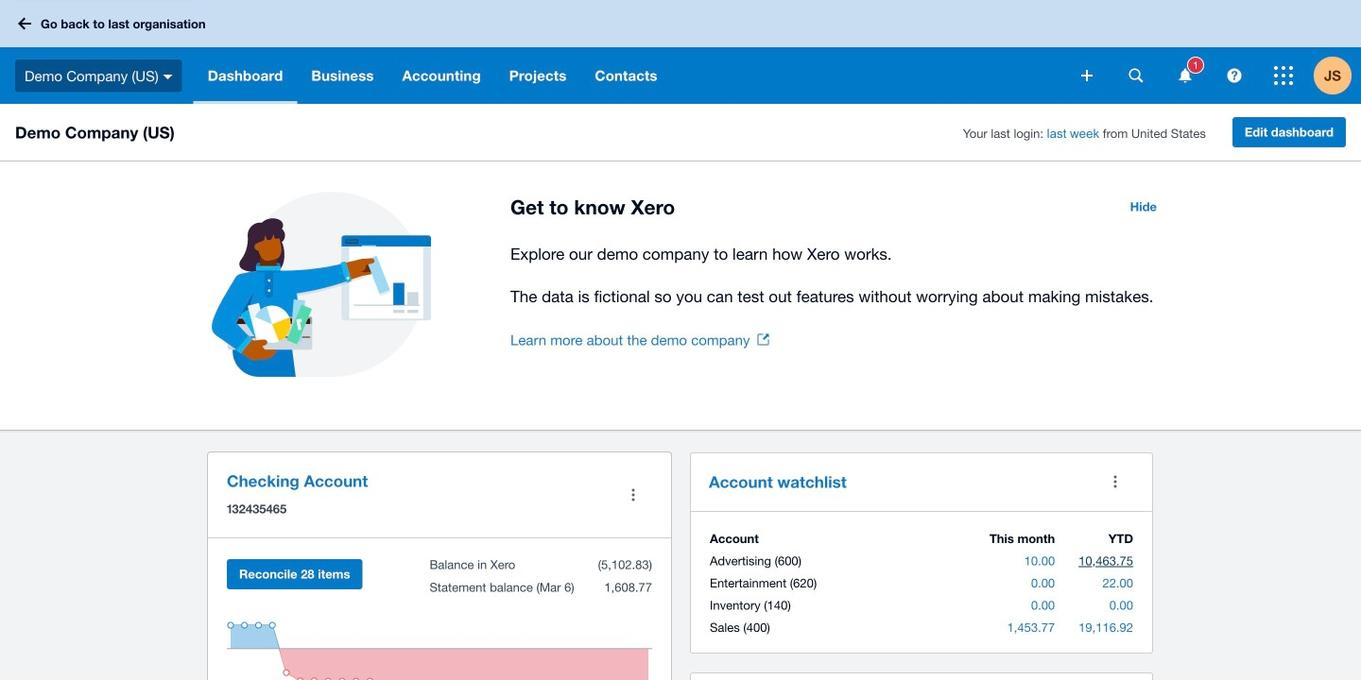 Task type: vqa. For each thing, say whether or not it's contained in the screenshot.
PERMISSIONS
no



Task type: locate. For each thing, give the bounding box(es) containing it.
1 horizontal spatial svg image
[[1228, 69, 1242, 83]]

0 horizontal spatial svg image
[[18, 17, 31, 30]]

banner
[[0, 0, 1361, 104]]

intro banner body element
[[510, 241, 1168, 310]]

svg image
[[1274, 66, 1293, 85], [1129, 69, 1143, 83], [1179, 69, 1192, 83], [1081, 70, 1093, 81], [163, 74, 173, 79]]

svg image
[[18, 17, 31, 30], [1228, 69, 1242, 83]]

1 vertical spatial svg image
[[1228, 69, 1242, 83]]

0 vertical spatial svg image
[[18, 17, 31, 30]]



Task type: describe. For each thing, give the bounding box(es) containing it.
manage menu toggle image
[[614, 476, 652, 514]]



